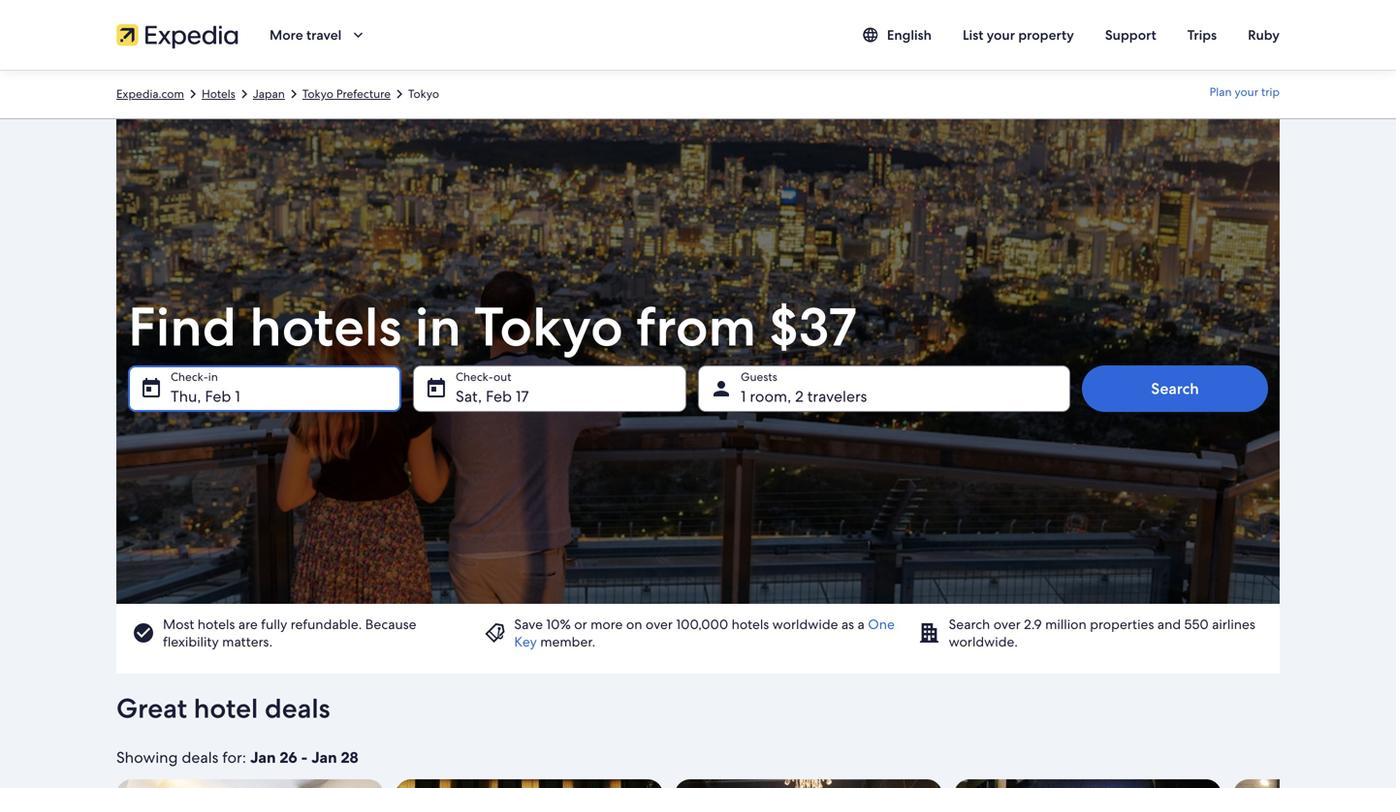 Task type: describe. For each thing, give the bounding box(es) containing it.
trips link
[[1172, 17, 1232, 52]]

more travel button
[[254, 17, 382, 52]]

save 10% or more on over 100,000 hotels worldwide as a
[[514, 616, 868, 633]]

are
[[238, 616, 258, 633]]

find hotels in tokyo from $37 main content
[[0, 70, 1396, 788]]

on
[[626, 616, 642, 633]]

search for search
[[1151, 379, 1199, 399]]

support link
[[1090, 17, 1172, 52]]

million
[[1045, 616, 1087, 633]]

key
[[514, 633, 537, 651]]

showing deals for: jan 26 - jan 28
[[116, 748, 359, 768]]

matters.
[[222, 633, 273, 651]]

one
[[868, 616, 895, 633]]

a
[[858, 616, 865, 633]]

flexibility
[[163, 633, 219, 651]]

hotels
[[202, 86, 235, 101]]

tokyo inside wizard region
[[474, 291, 623, 362]]

most hotels are fully refundable. because flexibility matters.
[[163, 616, 416, 651]]

thu,
[[171, 386, 201, 407]]

directional image for hotels
[[235, 85, 253, 103]]

member.
[[537, 633, 595, 651]]

expedia logo image
[[116, 21, 239, 48]]

trailing image
[[349, 26, 367, 44]]

or
[[574, 616, 587, 633]]

japan
[[253, 86, 285, 101]]

one key
[[514, 616, 895, 651]]

small image
[[862, 26, 887, 44]]

search over 2.9 million properties and 550 airlines worldwide.
[[949, 616, 1255, 651]]

property
[[1018, 26, 1074, 44]]

ruby button
[[1232, 17, 1295, 52]]

list your property
[[963, 26, 1074, 44]]

and
[[1157, 616, 1181, 633]]

travelers
[[807, 386, 867, 407]]

search for search over 2.9 million properties and 550 airlines worldwide.
[[949, 616, 990, 633]]

1 room, 2 travelers
[[741, 386, 867, 407]]

100,000
[[676, 616, 728, 633]]

airlines
[[1212, 616, 1255, 633]]

1 1 from the left
[[235, 386, 240, 407]]

worldwide.
[[949, 633, 1018, 651]]

prefecture
[[336, 86, 391, 101]]

expedia.com
[[116, 86, 184, 101]]

17
[[516, 386, 529, 407]]

more
[[591, 616, 623, 633]]

26
[[280, 748, 297, 768]]

most
[[163, 616, 194, 633]]

sat,
[[456, 386, 482, 407]]

refundable.
[[291, 616, 362, 633]]

directional image for japan
[[285, 85, 302, 103]]

in
[[415, 291, 461, 362]]

28
[[341, 748, 359, 768]]

because
[[365, 616, 416, 633]]

interior entrance image
[[675, 780, 942, 788]]

find hotels in tokyo from $37
[[128, 291, 857, 362]]

directional image for expedia.com
[[184, 85, 202, 103]]

support
[[1105, 26, 1156, 44]]

2.9
[[1024, 616, 1042, 633]]

sat, feb 17
[[456, 386, 529, 407]]

10%
[[546, 616, 571, 633]]



Task type: vqa. For each thing, say whether or not it's contained in the screenshot.
the right the over
yes



Task type: locate. For each thing, give the bounding box(es) containing it.
wizard region
[[116, 119, 1280, 674]]

1 over from the left
[[646, 616, 673, 633]]

your
[[987, 26, 1015, 44], [1235, 84, 1259, 99]]

over
[[646, 616, 673, 633], [993, 616, 1021, 633]]

thu, feb 1
[[171, 386, 240, 407]]

0 horizontal spatial over
[[646, 616, 673, 633]]

2 feb from the left
[[486, 386, 512, 407]]

fully
[[261, 616, 287, 633]]

1 vertical spatial search
[[949, 616, 990, 633]]

over right on
[[646, 616, 673, 633]]

1 horizontal spatial your
[[1235, 84, 1259, 99]]

jan
[[250, 748, 276, 768], [311, 748, 337, 768]]

tokyo for tokyo prefecture
[[302, 86, 333, 101]]

1 horizontal spatial search
[[1151, 379, 1199, 399]]

4 directional image from the left
[[391, 85, 408, 103]]

room,
[[750, 386, 791, 407]]

550
[[1184, 616, 1209, 633]]

your for list
[[987, 26, 1015, 44]]

hotel
[[194, 691, 258, 726]]

tokyo for tokyo
[[408, 86, 439, 101]]

japan link
[[253, 86, 285, 102]]

2 directional image from the left
[[235, 85, 253, 103]]

tokyo
[[302, 86, 333, 101], [408, 86, 439, 101], [474, 291, 623, 362]]

your left trip
[[1235, 84, 1259, 99]]

find
[[128, 291, 237, 362]]

directional image
[[184, 85, 202, 103], [235, 85, 253, 103], [285, 85, 302, 103], [391, 85, 408, 103]]

0 horizontal spatial tokyo
[[302, 86, 333, 101]]

plan your trip
[[1210, 84, 1280, 99]]

feb for 1
[[205, 386, 231, 407]]

1 room, 2 travelers button
[[698, 366, 1070, 412]]

ruby
[[1248, 26, 1280, 44]]

1 horizontal spatial tokyo
[[408, 86, 439, 101]]

-
[[301, 748, 308, 768]]

1 feb from the left
[[205, 386, 231, 407]]

search button
[[1082, 366, 1268, 412]]

2 1 from the left
[[741, 386, 746, 407]]

as
[[841, 616, 854, 633]]

tokyo right prefecture
[[408, 86, 439, 101]]

worldwide
[[772, 616, 838, 633]]

thu, feb 1 button
[[128, 366, 401, 412]]

deals up -
[[265, 691, 330, 726]]

deals
[[265, 691, 330, 726], [182, 748, 219, 768]]

hotels inside most hotels are fully refundable. because flexibility matters.
[[198, 616, 235, 633]]

list
[[963, 26, 983, 44]]

tokyo left prefecture
[[302, 86, 333, 101]]

1 vertical spatial your
[[1235, 84, 1259, 99]]

directional image for tokyo prefecture
[[391, 85, 408, 103]]

3 directional image from the left
[[285, 85, 302, 103]]

1 jan from the left
[[250, 748, 276, 768]]

property entrance image
[[954, 780, 1222, 788]]

your right 'list'
[[987, 26, 1015, 44]]

0 vertical spatial search
[[1151, 379, 1199, 399]]

jan left 26
[[250, 748, 276, 768]]

2 horizontal spatial tokyo
[[474, 291, 623, 362]]

2 jan from the left
[[311, 748, 337, 768]]

plan
[[1210, 84, 1232, 99]]

2 over from the left
[[993, 616, 1021, 633]]

hotels for are
[[198, 616, 235, 633]]

1 horizontal spatial deals
[[265, 691, 330, 726]]

save
[[514, 616, 543, 633]]

tokyo prefecture
[[302, 86, 391, 101]]

your inside plan your trip dropdown button
[[1235, 84, 1259, 99]]

1 horizontal spatial feb
[[486, 386, 512, 407]]

1 directional image from the left
[[184, 85, 202, 103]]

trips
[[1187, 26, 1217, 44]]

tokyo prefecture link
[[302, 86, 391, 102]]

search
[[1151, 379, 1199, 399], [949, 616, 990, 633]]

hotels right 100,000
[[732, 616, 769, 633]]

tokyo up sat, feb 17 button
[[474, 291, 623, 362]]

showing
[[116, 748, 178, 768]]

reception image
[[1233, 780, 1396, 788]]

0 horizontal spatial hotels
[[198, 616, 235, 633]]

0 horizontal spatial 1
[[235, 386, 240, 407]]

feb right thu,
[[205, 386, 231, 407]]

list your property link
[[947, 17, 1090, 52]]

search inside button
[[1151, 379, 1199, 399]]

more
[[270, 26, 303, 44]]

0 horizontal spatial feb
[[205, 386, 231, 407]]

sat, feb 17 button
[[413, 366, 686, 412]]

trip
[[1261, 84, 1280, 99]]

0 vertical spatial your
[[987, 26, 1015, 44]]

feb
[[205, 386, 231, 407], [486, 386, 512, 407]]

feb left 17
[[486, 386, 512, 407]]

2
[[795, 386, 804, 407]]

2 horizontal spatial hotels
[[732, 616, 769, 633]]

for:
[[222, 748, 246, 768]]

1 left room, at the right
[[741, 386, 746, 407]]

from
[[636, 291, 756, 362]]

1 vertical spatial deals
[[182, 748, 219, 768]]

great hotel deals
[[116, 691, 330, 726]]

0 horizontal spatial deals
[[182, 748, 219, 768]]

more travel
[[270, 26, 342, 44]]

over inside search over 2.9 million properties and 550 airlines worldwide.
[[993, 616, 1021, 633]]

1 horizontal spatial jan
[[311, 748, 337, 768]]

plan your trip button
[[1210, 77, 1280, 111]]

jan right -
[[311, 748, 337, 768]]

search inside search over 2.9 million properties and 550 airlines worldwide.
[[949, 616, 990, 633]]

0 horizontal spatial jan
[[250, 748, 276, 768]]

0 horizontal spatial search
[[949, 616, 990, 633]]

deals left for:
[[182, 748, 219, 768]]

hotels
[[250, 291, 402, 362], [198, 616, 235, 633], [732, 616, 769, 633]]

$37
[[769, 291, 857, 362]]

1 horizontal spatial over
[[993, 616, 1021, 633]]

one key link
[[514, 616, 895, 651]]

travel
[[306, 26, 342, 44]]

your inside list your property link
[[987, 26, 1015, 44]]

room image
[[116, 780, 384, 788]]

over left 2.9
[[993, 616, 1021, 633]]

your for plan
[[1235, 84, 1259, 99]]

breadcrumbs region
[[0, 70, 1396, 119]]

1 horizontal spatial hotels
[[250, 291, 402, 362]]

0 vertical spatial deals
[[265, 691, 330, 726]]

1
[[235, 386, 240, 407], [741, 386, 746, 407]]

feb for 17
[[486, 386, 512, 407]]

great
[[116, 691, 187, 726]]

hotels for in
[[250, 291, 402, 362]]

1 horizontal spatial 1
[[741, 386, 746, 407]]

expedia.com link
[[116, 86, 184, 102]]

english
[[887, 26, 932, 44]]

properties
[[1090, 616, 1154, 633]]

english button
[[846, 17, 947, 52]]

1 right thu,
[[235, 386, 240, 407]]

front of property - evening/night image
[[396, 780, 663, 788]]

hotels left 'are'
[[198, 616, 235, 633]]

hotels up thu, feb 1 button
[[250, 291, 402, 362]]

0 horizontal spatial your
[[987, 26, 1015, 44]]

hotels link
[[202, 86, 235, 102]]



